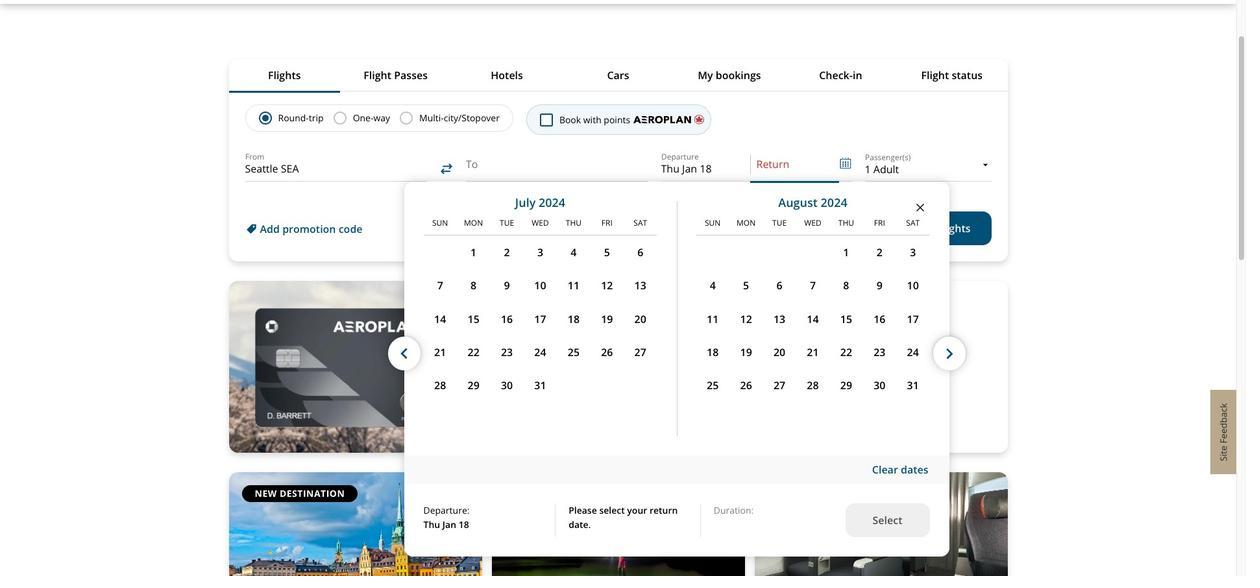 Task type: describe. For each thing, give the bounding box(es) containing it.
up
[[708, 299, 722, 313]]

tue for august
[[772, 217, 787, 228]]

continent.
[[799, 367, 854, 383]]

wed for august
[[804, 217, 821, 228]]

july
[[515, 195, 536, 210]]

28 inside the july 2024 grid
[[434, 379, 446, 393]]

28 inside august 2024 grid
[[807, 379, 819, 393]]

row containing 14
[[423, 302, 657, 336]]

26 inside august 2024 grid
[[740, 379, 752, 393]]

trip.
[[806, 184, 821, 195]]

10 inside august 2024 grid
[[907, 279, 919, 293]]

fri for july 2024
[[602, 217, 613, 228]]

multi-
[[419, 112, 444, 124]]

18 inside the july 2024 grid
[[568, 312, 580, 326]]

learn more
[[664, 417, 724, 431]]

july 2024 grid
[[423, 195, 657, 436]]

learn more link
[[664, 417, 742, 431]]

enough
[[664, 367, 705, 383]]

23 inside the july 2024 grid
[[501, 345, 513, 360]]

2024 for july 2024
[[539, 195, 565, 210]]

book
[[559, 113, 581, 126]]

27 inside the july 2024 grid
[[634, 345, 646, 360]]

wed for july
[[532, 217, 549, 228]]

1 horizontal spatial of
[[790, 354, 801, 370]]

0 horizontal spatial to
[[708, 367, 719, 383]]

multi-city/stopover
[[419, 112, 500, 124]]

earn up to 100k bonus points
[[677, 299, 847, 313]]

0 vertical spatial a
[[709, 184, 714, 195]]

welcome
[[701, 354, 750, 370]]

valid
[[716, 184, 733, 195]]

see more of the world earn a welcome bonus of up to 100,000 points. that's enough to fly to another continent.
[[664, 327, 954, 383]]

points
[[809, 299, 847, 313]]

2 24 from the left
[[907, 345, 919, 360]]

round-
[[278, 112, 309, 124]]

trip
[[309, 112, 324, 124]]

17 inside the july 2024 grid
[[534, 312, 546, 326]]

21 inside august 2024 grid
[[807, 345, 819, 360]]

6 inside the july 2024 grid
[[637, 245, 643, 259]]

please for please select a valid return date for this trip.
[[661, 184, 684, 195]]

earn
[[664, 354, 689, 370]]

31 inside august 2024 grid
[[907, 379, 919, 393]]

earn
[[677, 299, 705, 313]]

thu for august 2024
[[838, 217, 854, 228]]

new destination
[[255, 487, 345, 500]]

code
[[339, 222, 363, 236]]

21 inside the july 2024 grid
[[434, 345, 446, 360]]

29 inside the july 2024 grid
[[468, 379, 479, 393]]

select button
[[845, 503, 930, 537]]

14 inside august 2024 grid
[[807, 312, 819, 326]]

the
[[776, 327, 806, 352]]

please for please select your return date.
[[569, 504, 597, 516]]

date
[[760, 184, 776, 195]]

row containing 7
[[423, 269, 657, 302]]

10 inside the july 2024 grid
[[534, 279, 546, 293]]

return inside please select your return date.
[[650, 504, 678, 516]]

row containing 28
[[423, 369, 657, 402]]

with
[[583, 113, 601, 126]]

date.
[[569, 519, 591, 531]]

fri for august 2024
[[874, 217, 885, 228]]

mon for august 2024
[[737, 217, 756, 228]]

destination
[[280, 487, 345, 500]]

15 inside august 2024 grid
[[840, 312, 852, 326]]

promotion
[[282, 222, 336, 236]]

learn
[[664, 417, 693, 431]]

for
[[778, 184, 789, 195]]

dates
[[901, 462, 928, 477]]

0 vertical spatial return
[[735, 184, 758, 195]]

see
[[664, 327, 695, 352]]

thu inside departure: thu jan 18
[[423, 519, 440, 531]]

august
[[778, 195, 818, 210]]

fly
[[722, 367, 735, 383]]

flights
[[940, 221, 971, 236]]

mon for july 2024
[[464, 217, 483, 228]]

dialog containing july 2024
[[0, 0, 1236, 576]]

16 inside august 2024 grid
[[874, 312, 886, 326]]

5 inside the july 2024 grid
[[604, 245, 610, 259]]

select
[[873, 513, 902, 527]]

row containing 21
[[423, 336, 657, 369]]

0 horizontal spatial 20
[[634, 312, 646, 326]]

duration:
[[714, 504, 754, 516]]

1 vertical spatial 4
[[710, 279, 716, 293]]

11 inside august 2024 grid
[[707, 312, 719, 326]]

one-way
[[353, 112, 390, 124]]

one-
[[353, 112, 374, 124]]

0 horizontal spatial 4
[[571, 245, 577, 259]]

adult
[[873, 162, 899, 176]]

18 inside august 2024 grid
[[707, 345, 719, 360]]

clear
[[872, 462, 898, 477]]

2024 for august 2024
[[821, 195, 847, 210]]

100k
[[742, 299, 766, 313]]

add promotion code
[[260, 222, 363, 236]]

that's
[[922, 354, 954, 370]]

points.
[[882, 354, 919, 370]]

100,000
[[835, 354, 879, 370]]

30 inside the july 2024 grid
[[501, 379, 513, 393]]

clear dates button
[[871, 462, 930, 477]]

duration: select
[[714, 504, 902, 527]]

22 inside the july 2024 grid
[[468, 345, 479, 360]]



Task type: vqa. For each thing, say whether or not it's contained in the screenshot.


Task type: locate. For each thing, give the bounding box(es) containing it.
0 horizontal spatial 24
[[534, 345, 546, 360]]

1 vertical spatial 6
[[777, 279, 782, 293]]

book with points
[[559, 113, 630, 126]]

0 horizontal spatial 5
[[604, 245, 610, 259]]

3 for july 2024
[[537, 245, 543, 259]]

0 vertical spatial 18
[[568, 312, 580, 326]]

1 10 from the left
[[534, 279, 546, 293]]

chevronright image
[[943, 348, 955, 359]]

select left your in the bottom right of the page
[[599, 504, 625, 516]]

of up bonus
[[753, 327, 771, 352]]

2 8 from the left
[[843, 279, 849, 293]]

your
[[627, 504, 647, 516]]

31
[[534, 379, 546, 393], [907, 379, 919, 393]]

1 horizontal spatial select
[[687, 184, 707, 195]]

0 horizontal spatial 17
[[534, 312, 546, 326]]

2 for july 2024
[[504, 245, 510, 259]]

fri inside the july 2024 grid
[[602, 217, 613, 228]]

add promotion code button
[[245, 221, 364, 237]]

return right your in the bottom right of the page
[[650, 504, 678, 516]]

1 horizontal spatial return
[[735, 184, 758, 195]]

3 inside august 2024 grid
[[910, 245, 916, 259]]

1 horizontal spatial thu
[[566, 217, 582, 228]]

2 tue from the left
[[772, 217, 787, 228]]

1 8 from the left
[[471, 279, 477, 293]]

8
[[471, 279, 477, 293], [843, 279, 849, 293]]

bonus
[[753, 354, 787, 370]]

11
[[568, 279, 580, 293], [707, 312, 719, 326]]

0 horizontal spatial wed
[[532, 217, 549, 228]]

tue inside august 2024 grid
[[772, 217, 787, 228]]

2 3 from the left
[[910, 245, 916, 259]]

2 horizontal spatial 1
[[865, 162, 871, 176]]

0 horizontal spatial 3
[[537, 245, 543, 259]]

1 2024 from the left
[[539, 195, 565, 210]]

more up welcome
[[700, 327, 748, 352]]

2 30 from the left
[[874, 379, 886, 393]]

1 horizontal spatial 23
[[874, 345, 886, 360]]

2 31 from the left
[[907, 379, 919, 393]]

2 2 from the left
[[877, 245, 883, 259]]

1 vertical spatial return
[[650, 504, 678, 516]]

0 vertical spatial 13
[[634, 279, 646, 293]]

14
[[434, 312, 446, 326], [807, 312, 819, 326]]

please select a valid return date for this trip.
[[661, 184, 821, 195]]

2
[[504, 245, 510, 259], [877, 245, 883, 259]]

1 horizontal spatial a
[[709, 184, 714, 195]]

1 horizontal spatial 18
[[568, 312, 580, 326]]

0 vertical spatial 5
[[604, 245, 610, 259]]

30
[[501, 379, 513, 393], [874, 379, 886, 393]]

0 horizontal spatial sat
[[634, 217, 647, 228]]

15 inside the july 2024 grid
[[468, 312, 479, 326]]

thu inside august 2024 grid
[[838, 217, 854, 228]]

1 vertical spatial 27
[[774, 379, 785, 393]]

tue
[[500, 217, 514, 228], [772, 217, 787, 228]]

please up date.
[[569, 504, 597, 516]]

2 16 from the left
[[874, 312, 886, 326]]

13 inside the july 2024 grid
[[634, 279, 646, 293]]

0 vertical spatial 4
[[571, 245, 577, 259]]

return left date
[[735, 184, 758, 195]]

world
[[811, 327, 863, 352]]

2 mon from the left
[[737, 217, 756, 228]]

0 horizontal spatial 2
[[504, 245, 510, 259]]

19 inside the july 2024 grid
[[601, 312, 613, 326]]

to right up
[[821, 354, 832, 370]]

1 vertical spatial 13
[[774, 312, 785, 326]]

1 17 from the left
[[534, 312, 546, 326]]

jan
[[443, 519, 456, 531]]

1 vertical spatial more
[[696, 417, 724, 431]]

3 down search
[[910, 245, 916, 259]]

row containing 11
[[696, 302, 930, 336]]

0 vertical spatial please
[[661, 184, 684, 195]]

22
[[468, 345, 479, 360], [840, 345, 852, 360]]

1 horizontal spatial tue
[[772, 217, 787, 228]]

29 inside august 2024 grid
[[840, 379, 852, 393]]

thu inside the july 2024 grid
[[566, 217, 582, 228]]

mon inside august 2024 grid
[[737, 217, 756, 228]]

1 vertical spatial select
[[599, 504, 625, 516]]

6 inside august 2024 grid
[[777, 279, 782, 293]]

2 fri from the left
[[874, 217, 885, 228]]

0 horizontal spatial 15
[[468, 312, 479, 326]]

0 horizontal spatial 9
[[504, 279, 510, 293]]

2 28 from the left
[[807, 379, 819, 393]]

1 horizontal spatial 6
[[777, 279, 782, 293]]

1 23 from the left
[[501, 345, 513, 360]]

a right earn
[[692, 354, 698, 370]]

more for learn
[[696, 417, 724, 431]]

1 vertical spatial a
[[692, 354, 698, 370]]

25
[[568, 345, 580, 360], [707, 379, 719, 393]]

1 horizontal spatial 7
[[810, 279, 816, 293]]

1 24 from the left
[[534, 345, 546, 360]]

clear dates
[[872, 462, 928, 477]]

0 vertical spatial 26
[[601, 345, 613, 360]]

august 2024
[[778, 195, 847, 210]]

1 horizontal spatial 28
[[807, 379, 819, 393]]

27 left earn
[[634, 345, 646, 360]]

16
[[501, 312, 513, 326], [874, 312, 886, 326]]

1 30 from the left
[[501, 379, 513, 393]]

0 horizontal spatial tue
[[500, 217, 514, 228]]

1 horizontal spatial 17
[[907, 312, 919, 326]]

0 horizontal spatial 10
[[534, 279, 546, 293]]

1 vertical spatial please
[[569, 504, 597, 516]]

1 horizontal spatial 27
[[774, 379, 785, 393]]

1 inside august 2024 grid
[[843, 245, 849, 259]]

2 for august 2024
[[877, 245, 883, 259]]

0 horizontal spatial 13
[[634, 279, 646, 293]]

round-trip
[[278, 112, 324, 124]]

2 sun from the left
[[705, 217, 721, 228]]

2 14 from the left
[[807, 312, 819, 326]]

city/stopover
[[444, 112, 500, 124]]

0 vertical spatial 20
[[634, 312, 646, 326]]

0 vertical spatial select
[[687, 184, 707, 195]]

bonus
[[769, 299, 806, 313]]

mon
[[464, 217, 483, 228], [737, 217, 756, 228]]

26
[[601, 345, 613, 360], [740, 379, 752, 393]]

2024 right the trip.
[[821, 195, 847, 210]]

select left 'valid'
[[687, 184, 707, 195]]

7 inside the july 2024 grid
[[437, 279, 443, 293]]

27 inside august 2024 grid
[[774, 379, 785, 393]]

2 9 from the left
[[877, 279, 883, 293]]

1 mon from the left
[[464, 217, 483, 228]]

mon inside the july 2024 grid
[[464, 217, 483, 228]]

a inside 'see more of the world earn a welcome bonus of up to 100,000 points. that's enough to fly to another continent.'
[[692, 354, 698, 370]]

20
[[634, 312, 646, 326], [774, 345, 785, 360]]

sun inside august 2024 grid
[[705, 217, 721, 228]]

6
[[637, 245, 643, 259], [777, 279, 782, 293]]

select for your
[[599, 504, 625, 516]]

0 vertical spatial 6
[[637, 245, 643, 259]]

0 horizontal spatial thu
[[423, 519, 440, 531]]

sun inside the july 2024 grid
[[432, 217, 448, 228]]

0 horizontal spatial return
[[650, 504, 678, 516]]

18 inside departure: thu jan 18
[[459, 519, 469, 531]]

1 vertical spatial 12
[[740, 312, 752, 326]]

1 horizontal spatial 31
[[907, 379, 919, 393]]

0 horizontal spatial 11
[[568, 279, 580, 293]]

20 left earn
[[634, 312, 646, 326]]

to left the fly
[[708, 367, 719, 383]]

0 horizontal spatial 28
[[434, 379, 446, 393]]

1 horizontal spatial 26
[[740, 379, 752, 393]]

1 29 from the left
[[468, 379, 479, 393]]

please inside please select your return date.
[[569, 504, 597, 516]]

30 inside august 2024 grid
[[874, 379, 886, 393]]

29
[[468, 379, 479, 393], [840, 379, 852, 393]]

2 23 from the left
[[874, 345, 886, 360]]

25 inside august 2024 grid
[[707, 379, 719, 393]]

another
[[752, 367, 796, 383]]

15
[[468, 312, 479, 326], [840, 312, 852, 326]]

1 adult button
[[865, 148, 991, 182]]

1 horizontal spatial 20
[[774, 345, 785, 360]]

new
[[255, 487, 277, 500]]

1 for august 2024
[[843, 245, 849, 259]]

0 horizontal spatial please
[[569, 504, 597, 516]]

way
[[373, 112, 390, 124]]

2 horizontal spatial thu
[[838, 217, 854, 228]]

5 inside august 2024 grid
[[743, 279, 749, 293]]

1 28 from the left
[[434, 379, 446, 393]]

0 horizontal spatial 22
[[468, 345, 479, 360]]

7 inside august 2024 grid
[[810, 279, 816, 293]]

21 right the the
[[807, 345, 819, 360]]

1 21 from the left
[[434, 345, 446, 360]]

tab list
[[229, 59, 1008, 91]]

0 horizontal spatial 29
[[468, 379, 479, 393]]

20 up "another" at the bottom
[[774, 345, 785, 360]]

promocodetag image
[[246, 224, 257, 234]]

wed down august 2024
[[804, 217, 821, 228]]

17 inside august 2024 grid
[[907, 312, 919, 326]]

add
[[260, 222, 280, 236]]

row
[[423, 217, 657, 236], [696, 217, 930, 236], [423, 236, 657, 269], [696, 236, 930, 269], [423, 269, 657, 302], [696, 269, 930, 302], [423, 302, 657, 336], [696, 302, 930, 336], [423, 336, 657, 369], [696, 336, 930, 369], [423, 369, 657, 402], [696, 369, 930, 402]]

1 horizontal spatial please
[[661, 184, 684, 195]]

2 horizontal spatial 18
[[707, 345, 719, 360]]

sat inside the july 2024 grid
[[634, 217, 647, 228]]

2 17 from the left
[[907, 312, 919, 326]]

0 horizontal spatial 1
[[471, 245, 477, 259]]

dialog
[[0, 0, 1236, 576]]

a
[[709, 184, 714, 195], [692, 354, 698, 370]]

1 16 from the left
[[501, 312, 513, 326]]

1 horizontal spatial 2024
[[821, 195, 847, 210]]

to right the fly
[[738, 367, 749, 383]]

sat for august 2024
[[906, 217, 920, 228]]

1 2 from the left
[[504, 245, 510, 259]]

1 horizontal spatial 19
[[740, 345, 752, 360]]

fri inside august 2024 grid
[[874, 217, 885, 228]]

9 inside the july 2024 grid
[[504, 279, 510, 293]]

1 horizontal spatial 29
[[840, 379, 852, 393]]

3
[[537, 245, 543, 259], [910, 245, 916, 259]]

2 7 from the left
[[810, 279, 816, 293]]

thu
[[566, 217, 582, 228], [838, 217, 854, 228], [423, 519, 440, 531]]

1 horizontal spatial 5
[[743, 279, 749, 293]]

2 horizontal spatial to
[[821, 354, 832, 370]]

search
[[903, 221, 937, 236]]

22 inside august 2024 grid
[[840, 345, 852, 360]]

to
[[725, 299, 739, 313]]

1 for july 2024
[[471, 245, 477, 259]]

0 horizontal spatial fri
[[602, 217, 613, 228]]

23
[[501, 345, 513, 360], [874, 345, 886, 360]]

2 wed from the left
[[804, 217, 821, 228]]

0 horizontal spatial 19
[[601, 312, 613, 326]]

17
[[534, 312, 546, 326], [907, 312, 919, 326]]

points
[[604, 113, 630, 126]]

please select your return date.
[[569, 504, 678, 531]]

0 horizontal spatial 7
[[437, 279, 443, 293]]

25 inside the july 2024 grid
[[568, 345, 580, 360]]

0 horizontal spatial 27
[[634, 345, 646, 360]]

2 15 from the left
[[840, 312, 852, 326]]

8 inside august 2024 grid
[[843, 279, 849, 293]]

0 horizontal spatial mon
[[464, 217, 483, 228]]

of left up
[[790, 354, 801, 370]]

1 horizontal spatial 22
[[840, 345, 852, 360]]

search flights
[[903, 221, 971, 236]]

1 horizontal spatial 24
[[907, 345, 919, 360]]

1 horizontal spatial mon
[[737, 217, 756, 228]]

2 22 from the left
[[840, 345, 852, 360]]

1 vertical spatial 18
[[707, 345, 719, 360]]

wed
[[532, 217, 549, 228], [804, 217, 821, 228]]

1 horizontal spatial 4
[[710, 279, 716, 293]]

1
[[865, 162, 871, 176], [471, 245, 477, 259], [843, 245, 849, 259]]

to
[[821, 354, 832, 370], [708, 367, 719, 383], [738, 367, 749, 383]]

more for see
[[700, 327, 748, 352]]

0 vertical spatial more
[[700, 327, 748, 352]]

1 horizontal spatial 3
[[910, 245, 916, 259]]

row containing 4
[[696, 269, 930, 302]]

10
[[534, 279, 546, 293], [907, 279, 919, 293]]

1 wed from the left
[[532, 217, 549, 228]]

9 inside august 2024 grid
[[877, 279, 883, 293]]

1 7 from the left
[[437, 279, 443, 293]]

1 22 from the left
[[468, 345, 479, 360]]

select for a
[[687, 184, 707, 195]]

4
[[571, 245, 577, 259], [710, 279, 716, 293]]

12 inside august 2024 grid
[[740, 312, 752, 326]]

21 right chevronleft icon
[[434, 345, 446, 360]]

12 inside the july 2024 grid
[[601, 279, 613, 293]]

11 inside the july 2024 grid
[[568, 279, 580, 293]]

wed down july 2024
[[532, 217, 549, 228]]

july 2024
[[515, 195, 565, 210]]

3 down july 2024
[[537, 245, 543, 259]]

1 horizontal spatial 9
[[877, 279, 883, 293]]

0 vertical spatial 27
[[634, 345, 646, 360]]

1 inside the july 2024 grid
[[471, 245, 477, 259]]

1 15 from the left
[[468, 312, 479, 326]]

1 tue from the left
[[500, 217, 514, 228]]

1 horizontal spatial 30
[[874, 379, 886, 393]]

26 inside the july 2024 grid
[[601, 345, 613, 360]]

1 14 from the left
[[434, 312, 446, 326]]

sat
[[634, 217, 647, 228], [906, 217, 920, 228]]

wed inside the july 2024 grid
[[532, 217, 549, 228]]

1 inside popup button
[[865, 162, 871, 176]]

0 horizontal spatial 21
[[434, 345, 446, 360]]

1 3 from the left
[[537, 245, 543, 259]]

0 horizontal spatial 8
[[471, 279, 477, 293]]

fri
[[602, 217, 613, 228], [874, 217, 885, 228]]

tue inside the july 2024 grid
[[500, 217, 514, 228]]

more right learn on the bottom right
[[696, 417, 724, 431]]

1 vertical spatial 25
[[707, 379, 719, 393]]

2 21 from the left
[[807, 345, 819, 360]]

please
[[661, 184, 684, 195], [569, 504, 597, 516]]

13
[[634, 279, 646, 293], [774, 312, 785, 326]]

1 9 from the left
[[504, 279, 510, 293]]

16 inside the july 2024 grid
[[501, 312, 513, 326]]

1 horizontal spatial 10
[[907, 279, 919, 293]]

this
[[791, 184, 804, 195]]

8 inside the july 2024 grid
[[471, 279, 477, 293]]

0 horizontal spatial 12
[[601, 279, 613, 293]]

1 vertical spatial 19
[[740, 345, 752, 360]]

1 vertical spatial 11
[[707, 312, 719, 326]]

august 2024 grid
[[696, 195, 930, 436]]

1 vertical spatial 26
[[740, 379, 752, 393]]

0 horizontal spatial 6
[[637, 245, 643, 259]]

23 inside august 2024 grid
[[874, 345, 886, 360]]

sun for august
[[705, 217, 721, 228]]

more inside 'see more of the world earn a welcome bonus of up to 100,000 points. that's enough to fly to another continent.'
[[700, 327, 748, 352]]

0 horizontal spatial 2024
[[539, 195, 565, 210]]

select inside please select your return date.
[[599, 504, 625, 516]]

1 fri from the left
[[602, 217, 613, 228]]

row containing 25
[[696, 369, 930, 402]]

2 sat from the left
[[906, 217, 920, 228]]

1 31 from the left
[[534, 379, 546, 393]]

21
[[434, 345, 446, 360], [807, 345, 819, 360]]

1 vertical spatial of
[[790, 354, 801, 370]]

1 horizontal spatial 16
[[874, 312, 886, 326]]

19 inside august 2024 grid
[[740, 345, 752, 360]]

up
[[804, 354, 818, 370]]

2 10 from the left
[[907, 279, 919, 293]]

sat inside august 2024 grid
[[906, 217, 920, 228]]

search flights button
[[882, 212, 991, 245]]

31 inside the july 2024 grid
[[534, 379, 546, 393]]

departure:
[[423, 504, 470, 516]]

28
[[434, 379, 446, 393], [807, 379, 819, 393]]

2 2024 from the left
[[821, 195, 847, 210]]

0 horizontal spatial sun
[[432, 217, 448, 228]]

1 sat from the left
[[634, 217, 647, 228]]

1 sun from the left
[[432, 217, 448, 228]]

0 vertical spatial 12
[[601, 279, 613, 293]]

departure: thu jan 18
[[423, 504, 470, 531]]

27 down bonus
[[774, 379, 785, 393]]

2024 right july
[[539, 195, 565, 210]]

sat for july 2024
[[634, 217, 647, 228]]

1 adult
[[865, 162, 899, 176]]

1 horizontal spatial sun
[[705, 217, 721, 228]]

14 inside the july 2024 grid
[[434, 312, 446, 326]]

sun
[[432, 217, 448, 228], [705, 217, 721, 228]]

chevronleft image
[[398, 348, 410, 359]]

1 horizontal spatial to
[[738, 367, 749, 383]]

3 for august 2024
[[910, 245, 916, 259]]

please left 'valid'
[[661, 184, 684, 195]]

27
[[634, 345, 646, 360], [774, 379, 785, 393]]

0 vertical spatial of
[[753, 327, 771, 352]]

0 vertical spatial 11
[[568, 279, 580, 293]]

a left 'valid'
[[709, 184, 714, 195]]

24
[[534, 345, 546, 360], [907, 345, 919, 360]]

thu for july 2024
[[566, 217, 582, 228]]

0 vertical spatial 19
[[601, 312, 613, 326]]

0 horizontal spatial select
[[599, 504, 625, 516]]

of
[[753, 327, 771, 352], [790, 354, 801, 370]]

13 inside august 2024 grid
[[774, 312, 785, 326]]

tue for july
[[500, 217, 514, 228]]

more
[[700, 327, 748, 352], [696, 417, 724, 431]]

sun for july
[[432, 217, 448, 228]]

3 inside the july 2024 grid
[[537, 245, 543, 259]]

Return text field
[[756, 148, 832, 180]]

row containing 18
[[696, 336, 930, 369]]

0 horizontal spatial 16
[[501, 312, 513, 326]]

2 29 from the left
[[840, 379, 852, 393]]

wed inside august 2024 grid
[[804, 217, 821, 228]]



